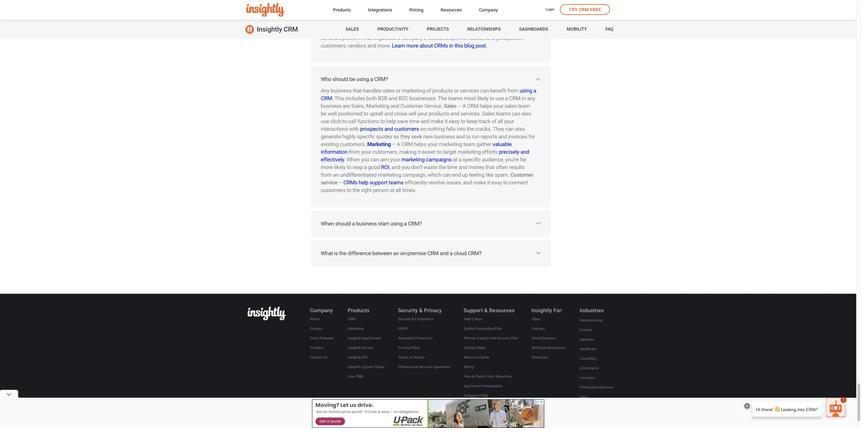 Task type: vqa. For each thing, say whether or not it's contained in the screenshot.
the top the Support
yes



Task type: locate. For each thing, give the bounding box(es) containing it.
customers inside efficiently resolve issues, and make it easy to connect customers to the right person at all times.
[[321, 187, 346, 193]]

also inside – a crm helps your sales team be well positioned to upsell and cross-sell your products and services. sales teams can also use click-to-call functions to help save time and make it easy to keep track of all your interactions with
[[522, 111, 531, 117]]

and up cross-
[[391, 103, 399, 109]]

team
[[518, 103, 530, 109], [464, 141, 475, 148]]

can up good at the left of the page
[[371, 156, 379, 163]]

privacy policy link
[[398, 345, 420, 352], [543, 423, 568, 428]]

a down benefit
[[505, 95, 508, 102]]

your down customers.
[[361, 149, 371, 155]]

insurance link
[[580, 375, 596, 382]]

billing
[[464, 365, 474, 369]]

1 horizontal spatial crms
[[434, 43, 448, 49]]

industries link
[[580, 307, 604, 314]]

enterprise link
[[532, 354, 548, 361]]

try inside button
[[569, 7, 578, 12]]

sitemap link
[[391, 423, 406, 428]]

support
[[464, 307, 483, 314], [477, 336, 490, 341]]

company up about
[[310, 307, 333, 314]]

that up includes
[[353, 88, 362, 94]]

0 horizontal spatial contact
[[310, 356, 323, 360]]

productivity
[[378, 27, 409, 32]]

help up right
[[359, 179, 369, 186]]

security for security & privacy
[[398, 307, 418, 314]]

security up security & compliance
[[398, 307, 418, 314]]

agencies link
[[580, 336, 595, 344]]

crms for – crms help support teams
[[344, 179, 358, 186]]

all inside – a crm helps your sales team be well positioned to upsell and cross-sell your products and services. sales teams can also use click-to-call functions to help save time and make it easy to keep track of all your interactions with
[[498, 118, 503, 125]]

appconnect up insightly service
[[362, 336, 381, 341]]

insightly for insightly for:
[[532, 307, 552, 314]]

2 horizontal spatial crm?
[[468, 250, 482, 257]]

1 vertical spatial in
[[522, 95, 526, 102]]

0 horizontal spatial a
[[397, 141, 400, 148]]

professional for professional services agreement
[[399, 365, 418, 369]]

business inside this includes both b2b and b2c businesses. the teams most likely to use a crm in any business are sales, marketing and customer service.
[[321, 103, 342, 109]]

us
[[324, 356, 328, 360]]

0 horizontal spatial all
[[396, 187, 401, 193]]

support down guided onboarding plan link
[[477, 336, 490, 341]]

a up handles
[[370, 76, 373, 82]]

when up the what
[[321, 221, 334, 227]]

term
[[370, 27, 381, 34]]

dashboards
[[520, 27, 548, 32]]

insightly for insightly system status
[[348, 365, 361, 369]]

services for professional services agreement
[[419, 365, 432, 369]]

0 vertical spatial use
[[352, 27, 361, 34]]

and inside when people use the term crm, they are often speaking about a crm system. this is a software platform that organizes a company's relationships with customers, prospective customers, vendors and more.
[[368, 43, 376, 49]]

– right service
[[339, 179, 342, 186]]

0 vertical spatial appconnect
[[362, 336, 381, 341]]

at
[[453, 156, 458, 163], [390, 187, 395, 193]]

a inside – a crm helps your sales team be well positioned to upsell and cross-sell your products and services. sales teams can also use click-to-call functions to help save time and make it easy to keep track of all your interactions with
[[463, 103, 466, 109]]

from up service
[[321, 172, 332, 178]]

all up they
[[498, 118, 503, 125]]

to down upsell
[[381, 118, 385, 125]]

crm inside crm link
[[348, 317, 356, 321]]

use inside when people use the term crm, they are often speaking about a crm system. this is a software platform that organizes a company's relationships with customers, prospective customers, vendors and more.
[[352, 27, 361, 34]]

0 vertical spatial company
[[479, 7, 498, 12]]

center right help
[[472, 317, 482, 321]]

customers, up post.
[[470, 35, 495, 41]]

also up invoices
[[515, 126, 525, 132]]

careers
[[310, 327, 322, 331]]

1 horizontal spatial crm?
[[408, 221, 422, 227]]

at down the target
[[453, 156, 458, 163]]

easy down spam.
[[492, 179, 502, 186]]

consulting
[[580, 357, 597, 361]]

0 horizontal spatial are
[[343, 103, 350, 109]]

careers link
[[310, 326, 323, 333]]

– down 'as'
[[392, 141, 396, 148]]

0 vertical spatial team
[[518, 103, 530, 109]]

1 horizontal spatial policy
[[557, 423, 568, 428]]

– a crm helps your sales team be well positioned to upsell and cross-sell your products and services. sales teams can also use click-to-call functions to help save time and make it easy to keep track of all your interactions with
[[321, 103, 531, 132]]

marketing link down crm link
[[348, 326, 364, 333]]

0 horizontal spatial customer
[[401, 103, 423, 109]]

0 vertical spatial about
[[451, 27, 464, 34]]

& left compliance
[[412, 317, 414, 321]]

when inside when people use the term crm, they are often speaking about a crm system. this is a software platform that organizes a company's relationships with customers, prospective customers, vendors and more.
[[321, 27, 334, 34]]

0 vertical spatial with
[[459, 35, 468, 41]]

to inside this includes both b2b and b2c businesses. the teams most likely to use a crm in any business are sales, marketing and customer service.
[[490, 95, 495, 102]]

0 vertical spatial marketing link
[[367, 141, 391, 148]]

that down term
[[364, 35, 373, 41]]

the down keep
[[467, 126, 474, 132]]

using up handles
[[357, 76, 369, 82]]

free crm link
[[348, 374, 364, 381]]

1 horizontal spatial likely
[[477, 95, 489, 102]]

with up this
[[459, 35, 468, 41]]

crm inside this includes both b2b and b2c businesses. the teams most likely to use a crm in any business are sales, marketing and customer service.
[[509, 95, 521, 102]]

2 vertical spatial marketing
[[348, 327, 364, 331]]

more inside at a specific audience, you're far more likely to reap a good
[[321, 164, 333, 171]]

0 vertical spatial a
[[463, 103, 466, 109]]

helps inside – a crm helps your sales team be well positioned to upsell and cross-sell your products and services. sales teams can also use click-to-call functions to help save time and make it easy to keep track of all your interactions with
[[480, 103, 492, 109]]

crm inside free crm link
[[356, 375, 363, 379]]

are inside when people use the term crm, they are often speaking about a crm system. this is a software platform that organizes a company's relationships with customers, prospective customers, vendors and more.
[[407, 27, 414, 34]]

contact sales
[[464, 346, 486, 350]]

mid-
[[532, 346, 539, 350]]

integrations up term
[[368, 7, 392, 12]]

1 vertical spatial sales
[[505, 103, 517, 109]]

1 vertical spatial company
[[310, 307, 333, 314]]

prospects and customers
[[360, 126, 419, 132]]

undifferentiated
[[340, 172, 377, 178]]

0 horizontal spatial likely
[[334, 164, 346, 171]]

1 vertical spatial crm?
[[408, 221, 422, 227]]

sales down the
[[444, 103, 457, 109]]

insightly logo image
[[246, 3, 285, 17], [248, 307, 286, 321]]

customers.
[[340, 141, 366, 148]]

to down benefit
[[490, 95, 495, 102]]

releases
[[320, 336, 334, 341]]

1 vertical spatial –
[[392, 141, 396, 148]]

insightly
[[257, 26, 282, 33], [532, 307, 552, 314], [348, 336, 361, 341], [348, 346, 361, 350], [348, 356, 361, 360], [348, 365, 361, 369], [443, 423, 457, 428]]

1 vertical spatial use
[[496, 95, 504, 102]]

use
[[352, 27, 361, 34], [496, 95, 504, 102], [321, 118, 329, 125]]

who should be using a crm?
[[321, 76, 388, 82]]

easy up falls
[[449, 118, 460, 125]]

this includes both b2b and b2c businesses. the teams most likely to use a crm in any business are sales, marketing and customer service.
[[321, 95, 535, 109]]

marketing
[[366, 103, 389, 109], [367, 141, 391, 148], [348, 327, 364, 331]]

marketing inside this includes both b2b and b2c businesses. the teams most likely to use a crm in any business are sales, marketing and customer service.
[[366, 103, 389, 109]]

2 horizontal spatial that
[[486, 164, 495, 171]]

sales link up 'vendors'
[[346, 20, 359, 39]]

marketing inside 'link'
[[348, 327, 364, 331]]

mobility link
[[567, 20, 587, 39]]

– for support
[[339, 179, 342, 186]]

1 vertical spatial terms
[[489, 423, 500, 428]]

1 vertical spatial resources
[[489, 307, 515, 314]]

with down call
[[349, 126, 359, 132]]

with inside – a crm helps your sales team be well positioned to upsell and cross-sell your products and services. sales teams can also use click-to-call functions to help save time and make it easy to keep track of all your interactions with
[[349, 126, 359, 132]]

the left term
[[362, 27, 369, 34]]

& for resources
[[484, 307, 488, 314]]

professional down insurance link
[[580, 386, 600, 390]]

specific up money
[[463, 156, 481, 163]]

to left reap
[[347, 164, 352, 171]]

products up the
[[433, 88, 453, 94]]

specific down prospects
[[357, 133, 375, 140]]

helps up track
[[480, 103, 492, 109]]

or up b2c
[[396, 88, 401, 94]]

all inside efficiently resolve issues, and make it easy to connect customers to the right person at all times.
[[396, 187, 401, 193]]

marketing down ,
[[378, 172, 401, 178]]

0 vertical spatial policy
[[411, 346, 420, 350]]

0 horizontal spatial be
[[321, 111, 327, 117]]

resources up onboarding at bottom right
[[489, 307, 515, 314]]

marketing down crm link
[[348, 327, 364, 331]]

1 vertical spatial privacy policy
[[543, 423, 568, 428]]

use down benefit
[[496, 95, 504, 102]]

are inside this includes both b2b and b2c businesses. the teams most likely to use a crm in any business are sales, marketing and customer service.
[[343, 103, 350, 109]]

time
[[409, 118, 420, 125], [447, 164, 458, 171]]

track
[[479, 118, 491, 125]]

crm.
[[321, 95, 334, 102]]

insightly inside 'link'
[[257, 26, 282, 33]]

0 horizontal spatial try
[[436, 423, 442, 428]]

make down feeling
[[473, 179, 486, 186]]

1 vertical spatial make
[[473, 179, 486, 186]]

1 vertical spatial more
[[321, 164, 333, 171]]

a up prospective
[[518, 27, 520, 34]]

company's
[[402, 35, 427, 41]]

contact for contact us
[[310, 356, 323, 360]]

of inside – a crm helps your sales team be well positioned to upsell and cross-sell your products and services. sales teams can also use click-to-call functions to help save time and make it easy to keep track of all your interactions with
[[492, 118, 497, 125]]

team down any
[[518, 103, 530, 109]]

customers down save
[[394, 126, 419, 132]]

crms down undifferentiated
[[344, 179, 358, 186]]

marketing campaigns link
[[402, 156, 452, 163]]

0 horizontal spatial &
[[412, 317, 414, 321]]

0 vertical spatial should
[[333, 76, 348, 82]]

1 vertical spatial with
[[349, 126, 359, 132]]

0 vertical spatial crm?
[[374, 76, 388, 82]]

using inside using a crm.
[[520, 88, 532, 94]]

0 horizontal spatial helps
[[414, 141, 427, 148]]

2 horizontal spatial crms
[[479, 394, 489, 398]]

all
[[498, 118, 503, 125], [396, 187, 401, 193]]

marketing for marketing – a crm helps your marketing team gather
[[367, 141, 391, 148]]

the
[[438, 95, 447, 102]]

0 vertical spatial likely
[[477, 95, 489, 102]]

the down campaigns
[[439, 164, 446, 171]]

0 vertical spatial time
[[409, 118, 420, 125]]

2 horizontal spatial it
[[487, 179, 490, 186]]

sales inside – a crm helps your sales team be well positioned to upsell and cross-sell your products and services. sales teams can also use click-to-call functions to help save time and make it easy to keep track of all your interactions with
[[482, 111, 495, 117]]

a left cloud
[[450, 250, 453, 257]]

when
[[321, 27, 334, 34], [347, 156, 360, 163], [321, 221, 334, 227]]

switch
[[476, 375, 487, 379]]

0 vertical spatial professional
[[399, 365, 418, 369]]

1 vertical spatial often
[[496, 164, 508, 171]]

resources
[[441, 7, 462, 12], [489, 307, 515, 314]]

1 horizontal spatial resources
[[489, 307, 515, 314]]

teams up times.
[[389, 179, 404, 186]]

1 horizontal spatial privacy policy link
[[543, 423, 568, 428]]

0 horizontal spatial terms
[[399, 356, 408, 360]]

make inside efficiently resolve issues, and make it easy to connect customers to the right person at all times.
[[473, 179, 486, 186]]

1 horizontal spatial team
[[518, 103, 530, 109]]

use up platform
[[352, 27, 361, 34]]

service.
[[425, 103, 443, 109]]

products inside – a crm helps your sales team be well positioned to upsell and cross-sell your products and services. sales teams can also use click-to-call functions to help save time and make it easy to keep track of all your interactions with
[[429, 111, 449, 117]]

or left the services
[[454, 88, 459, 94]]

1 horizontal spatial customers
[[394, 126, 419, 132]]

2 vertical spatial using
[[390, 221, 403, 227]]

0 horizontal spatial use
[[321, 118, 329, 125]]

1 horizontal spatial contact
[[464, 346, 476, 350]]

crm inside insightly crm 'link'
[[284, 26, 298, 33]]

valuable information
[[321, 141, 512, 155]]

crm inside try crm free button
[[579, 7, 589, 12]]

marketing for marketing
[[348, 327, 364, 331]]

marketing inside , and you don't waste the time and money that often results from an undifferentiated marketing campaign, which can end up feeling like spam.
[[378, 172, 401, 178]]

small
[[532, 336, 541, 341]]

can up invoices
[[512, 111, 520, 117]]

0 horizontal spatial easy
[[449, 118, 460, 125]]

contact sales link
[[464, 345, 486, 352]]

make up nothing
[[431, 118, 444, 125]]

click-
[[331, 118, 342, 125]]

specific inside so nothing falls into the cracks. they can also generate highly specific quotes as they seek new business and to run reports and invoices for existing customers.
[[357, 133, 375, 140]]

you up reap
[[361, 156, 370, 163]]

0 horizontal spatial help
[[359, 179, 369, 186]]

0 horizontal spatial appconnect
[[362, 336, 381, 341]]

1 horizontal spatial all
[[498, 118, 503, 125]]

this inside when people use the term crm, they are often speaking about a crm system. this is a software platform that organizes a company's relationships with customers, prospective customers, vendors and more.
[[501, 27, 511, 34]]

can right they
[[506, 126, 514, 132]]

0 vertical spatial are
[[407, 27, 414, 34]]

2 horizontal spatial use
[[496, 95, 504, 102]]

0 vertical spatial when
[[321, 27, 334, 34]]

like
[[486, 172, 494, 178]]

plan right the success
[[511, 336, 518, 341]]

the inside so nothing falls into the cracks. they can also generate highly specific quotes as they seek new business and to run reports and invoices for existing customers.
[[467, 126, 474, 132]]

upsell
[[370, 111, 383, 117]]

and inside efficiently resolve issues, and make it easy to connect customers to the right person at all times.
[[463, 179, 472, 186]]

how to switch from salesforce
[[464, 375, 512, 379]]

0 horizontal spatial customers
[[321, 187, 346, 193]]

all left times.
[[396, 187, 401, 193]]

compare crms link
[[464, 393, 489, 400]]

a up any
[[534, 88, 537, 94]]

cracks.
[[475, 126, 492, 132]]

integrations down how to switch from salesforce link at right bottom
[[484, 384, 503, 389]]

from right benefit
[[508, 88, 519, 94]]

projects
[[427, 27, 449, 32]]

often up company's at the left
[[415, 27, 427, 34]]

about down company's at the left
[[420, 43, 433, 49]]

be inside – a crm helps your sales team be well positioned to upsell and cross-sell your products and services. sales teams can also use click-to-call functions to help save time and make it easy to keep track of all your interactions with
[[321, 111, 327, 117]]

0 horizontal spatial specific
[[357, 133, 375, 140]]

appconnect integrations link
[[464, 383, 503, 390]]

from your customers, making it easier to target marketing efforts
[[348, 149, 499, 155]]

– inside – a crm helps your sales team be well positioned to upsell and cross-sell your products and services. sales teams can also use click-to-call functions to help save time and make it easy to keep track of all your interactions with
[[458, 103, 461, 109]]

insightly system status
[[348, 365, 385, 369]]

insightly service
[[348, 346, 374, 350]]

specific
[[357, 133, 375, 140], [463, 156, 481, 163]]

from
[[508, 88, 519, 94], [349, 149, 360, 155], [321, 172, 332, 178], [487, 375, 495, 379]]

and right upsell
[[385, 111, 393, 117]]

time inside – a crm helps your sales team be well positioned to upsell and cross-sell your products and services. sales teams can also use click-to-call functions to help save time and make it easy to keep track of all your interactions with
[[409, 118, 420, 125]]

times.
[[402, 187, 417, 193]]

an inside , and you don't waste the time and money that often results from an undifferentiated marketing campaign, which can end up feeling like spam.
[[333, 172, 339, 178]]

2 vertical spatial crm?
[[468, 250, 482, 257]]

1 vertical spatial be
[[321, 111, 327, 117]]

try for try crm free
[[569, 7, 578, 12]]

help
[[386, 118, 396, 125], [359, 179, 369, 186]]

0 vertical spatial sales
[[383, 88, 395, 94]]

when for when people use the term crm, they are often speaking about a crm system. this is a software platform that organizes a company's relationships with customers, prospective customers, vendors and more.
[[321, 27, 334, 34]]

0 horizontal spatial about
[[420, 43, 433, 49]]

center inside "help center" link
[[472, 317, 482, 321]]

to up functions
[[364, 111, 368, 117]]

1 vertical spatial an
[[393, 250, 399, 257]]

0 horizontal spatial free
[[348, 375, 355, 379]]

solar link
[[580, 394, 588, 401]]

sales up track
[[482, 111, 495, 117]]

terms for the bottommost terms of service link
[[489, 423, 500, 428]]

when for when should a business start using a crm?
[[321, 221, 334, 227]]

that inside when people use the term crm, they are often speaking about a crm system. this is a software platform that organizes a company's relationships with customers, prospective customers, vendors and more.
[[364, 35, 373, 41]]

try crm free button
[[560, 4, 610, 15]]

don't
[[411, 164, 422, 171]]

sales down benefit
[[505, 103, 517, 109]]

0 horizontal spatial customers,
[[321, 43, 347, 49]]

businesses
[[548, 346, 566, 350]]

system
[[362, 365, 374, 369]]

0 vertical spatial helps
[[480, 103, 492, 109]]

precisely
[[499, 149, 520, 155]]

security up gdpr
[[399, 317, 411, 321]]

customers, up aim
[[373, 149, 398, 155]]

free inside button
[[590, 7, 601, 12]]

sales link up startups on the bottom of the page
[[532, 316, 541, 323]]

try for try insightly free
[[436, 423, 442, 428]]

use down well
[[321, 118, 329, 125]]

the left right
[[353, 187, 360, 193]]

are up positioned at the top left
[[343, 103, 350, 109]]

0 vertical spatial service
[[362, 346, 374, 350]]

an left the on-
[[393, 250, 399, 257]]

1 horizontal spatial professional
[[580, 386, 600, 390]]

0 vertical spatial contact
[[464, 346, 476, 350]]

customer up sell
[[401, 103, 423, 109]]

2 vertical spatial free
[[458, 423, 466, 428]]

contact for contact sales
[[464, 346, 476, 350]]

1 vertical spatial are
[[343, 103, 350, 109]]

marketing up upsell
[[366, 103, 389, 109]]

customers down service
[[321, 187, 346, 193]]

resources up projects
[[441, 7, 462, 12]]

– up services. on the right top
[[458, 103, 461, 109]]

and left "more."
[[368, 43, 376, 49]]

crms for compare crms
[[479, 394, 489, 398]]

1 horizontal spatial more
[[406, 43, 418, 49]]

services
[[419, 365, 432, 369], [600, 386, 614, 390]]

products
[[333, 7, 351, 12], [348, 307, 370, 314]]

from inside , and you don't waste the time and money that often results from an undifferentiated marketing campaign, which can end up feeling like spam.
[[321, 172, 332, 178]]

insightly api
[[348, 356, 368, 360]]

service for the bottommost terms of service link
[[505, 423, 518, 428]]

be
[[350, 76, 355, 82], [321, 111, 327, 117]]

marketing down quotes
[[367, 141, 391, 148]]

in left this
[[449, 43, 454, 49]]

0 vertical spatial this
[[501, 27, 511, 34]]

crm? right cloud
[[468, 250, 482, 257]]

be up includes
[[350, 76, 355, 82]]

relationships link
[[468, 20, 501, 39]]

specific inside at a specific audience, you're far more likely to reap a good
[[463, 156, 481, 163]]

the inside efficiently resolve issues, and make it easy to connect customers to the right person at all times.
[[353, 187, 360, 193]]

center inside resource center link
[[480, 356, 490, 360]]

and left cloud
[[440, 250, 449, 257]]

0 horizontal spatial time
[[409, 118, 420, 125]]

should
[[333, 76, 348, 82], [335, 221, 351, 227]]

interactions
[[321, 126, 348, 132]]

teams
[[448, 95, 463, 102], [496, 111, 511, 117], [389, 179, 404, 186]]

0 vertical spatial an
[[333, 172, 339, 178]]

with
[[459, 35, 468, 41], [349, 126, 359, 132]]

0 horizontal spatial more
[[321, 164, 333, 171]]

into
[[457, 126, 466, 132]]

1 horizontal spatial privacy policy
[[543, 423, 568, 428]]

crms down relationships
[[434, 43, 448, 49]]

1 vertical spatial try
[[436, 423, 442, 428]]

products up people
[[333, 7, 351, 12]]

insightly inside "link"
[[348, 336, 361, 341]]

business up well
[[321, 103, 342, 109]]

likely
[[477, 95, 489, 102], [334, 164, 346, 171]]

products down service. in the top of the page
[[429, 111, 449, 117]]

0 vertical spatial help
[[386, 118, 396, 125]]

1 horizontal spatial free
[[458, 423, 466, 428]]

crms down appconnect integrations link
[[479, 394, 489, 398]]

and
[[368, 43, 376, 49], [389, 95, 397, 102], [391, 103, 399, 109], [385, 111, 393, 117], [451, 111, 459, 117], [421, 118, 430, 125], [385, 126, 393, 132], [456, 133, 465, 140], [499, 133, 507, 140], [521, 149, 529, 155], [392, 164, 400, 171], [459, 164, 468, 171], [463, 179, 472, 186], [440, 250, 449, 257], [490, 336, 496, 341]]

service for terms of service link to the top
[[413, 356, 425, 360]]

is
[[512, 27, 516, 34], [334, 250, 338, 257]]

1 vertical spatial easy
[[492, 179, 502, 186]]

learn more about crms in this blog post.
[[392, 43, 487, 49]]

making
[[399, 149, 417, 155]]

the inside , and you don't waste the time and money that often results from an undifferentiated marketing campaign, which can end up feeling like spam.
[[439, 164, 446, 171]]

using a crm.
[[321, 88, 537, 102]]

insightly for insightly api
[[348, 356, 361, 360]]

sales,
[[351, 103, 365, 109]]

0 vertical spatial sales link
[[346, 20, 359, 39]]

any business that handles sales or marketing of products or services can benefit from
[[321, 88, 520, 94]]

1 vertical spatial a
[[397, 141, 400, 148]]



Task type: describe. For each thing, give the bounding box(es) containing it.
and left services. on the right top
[[451, 111, 459, 117]]

and up valuable
[[499, 133, 507, 140]]

effectively.
[[321, 156, 346, 163]]

well
[[328, 111, 337, 117]]

0 vertical spatial insightly logo image
[[246, 3, 285, 17]]

marketing up don't
[[402, 156, 425, 163]]

security & compliance link
[[398, 316, 434, 323]]

b2b
[[378, 95, 388, 102]]

center for help center
[[472, 317, 482, 321]]

also inside so nothing falls into the cracks. they can also generate highly specific quotes as they seek new business and to run reports and invoices for existing customers.
[[515, 126, 525, 132]]

this inside this includes both b2b and b2c businesses. the teams most likely to use a crm in any business are sales, marketing and customer service.
[[335, 95, 345, 102]]

1 vertical spatial it
[[418, 149, 421, 155]]

highly
[[342, 133, 356, 140]]

0 vertical spatial more
[[406, 43, 418, 49]]

results
[[509, 164, 525, 171]]

1 vertical spatial policy
[[557, 423, 568, 428]]

0 vertical spatial plan
[[495, 327, 502, 331]]

crms help support teams link
[[344, 179, 404, 186]]

from right switch
[[487, 375, 495, 379]]

software
[[321, 35, 341, 41]]

at inside efficiently resolve issues, and make it easy to connect customers to the right person at all times.
[[390, 187, 395, 193]]

valuable
[[493, 141, 512, 148]]

from down customers.
[[349, 149, 360, 155]]

1 vertical spatial helps
[[414, 141, 427, 148]]

this
[[455, 43, 463, 49]]

relationships
[[428, 35, 457, 41]]

0 horizontal spatial crm?
[[374, 76, 388, 82]]

precisely and effectively. link
[[321, 149, 529, 163]]

manufacturing
[[580, 319, 603, 323]]

0 vertical spatial insightly logo link
[[246, 3, 323, 17]]

and left the success
[[490, 336, 496, 341]]

person
[[373, 187, 389, 193]]

use inside – a crm helps your sales team be well positioned to upsell and cross-sell your products and services. sales teams can also use click-to-call functions to help save time and make it easy to keep track of all your interactions with
[[321, 118, 329, 125]]

people
[[335, 27, 351, 34]]

help inside – a crm helps your sales team be well positioned to upsell and cross-sell your products and services. sales teams can also use click-to-call functions to help save time and make it easy to keep track of all your interactions with
[[386, 118, 396, 125]]

solar
[[580, 395, 588, 399]]

invoices
[[509, 133, 528, 140]]

compare crms
[[464, 394, 489, 398]]

0 horizontal spatial terms of service
[[399, 356, 425, 360]]

,
[[390, 164, 391, 171]]

information
[[321, 149, 348, 155]]

cross-
[[394, 111, 409, 117]]

a left 'start'
[[352, 221, 355, 227]]

services for professional services
[[600, 386, 614, 390]]

functions
[[358, 118, 379, 125]]

your right sell
[[418, 111, 428, 117]]

precisely and effectively.
[[321, 149, 529, 163]]

a up "end"
[[459, 156, 462, 163]]

dashboards link
[[520, 20, 548, 39]]

terms for terms of service link to the top
[[399, 356, 408, 360]]

to inside so nothing falls into the cracks. they can also generate highly specific quotes as they seek new business and to run reports and invoices for existing customers.
[[466, 133, 471, 140]]

and right ,
[[392, 164, 400, 171]]

how
[[464, 375, 471, 379]]

0 vertical spatial crms
[[434, 43, 448, 49]]

the right the what
[[339, 250, 347, 257]]

and down into
[[456, 133, 465, 140]]

about inside when people use the term crm, they are often speaking about a crm system. this is a software platform that organizes a company's relationships with customers, prospective customers, vendors and more.
[[451, 27, 464, 34]]

& for privacy
[[419, 307, 423, 314]]

1 horizontal spatial using
[[390, 221, 403, 227]]

efficiently resolve issues, and make it easy to connect customers to the right person at all times.
[[321, 179, 528, 193]]

finance
[[580, 328, 592, 332]]

to up campaigns
[[437, 149, 442, 155]]

help
[[464, 317, 471, 321]]

teams inside this includes both b2b and b2c businesses. the teams most likely to use a crm in any business are sales, marketing and customer service.
[[448, 95, 463, 102]]

in inside this includes both b2b and b2c businesses. the teams most likely to use a crm in any business are sales, marketing and customer service.
[[522, 95, 526, 102]]

run
[[472, 133, 480, 140]]

vendors
[[348, 43, 366, 49]]

partners link
[[310, 345, 324, 352]]

0 horizontal spatial using
[[357, 76, 369, 82]]

quotes
[[377, 133, 392, 140]]

sales up platform
[[346, 27, 359, 32]]

time inside , and you don't waste the time and money that often results from an undifferentiated marketing campaign, which can end up feeling like spam.
[[447, 164, 458, 171]]

insightly for insightly crm
[[257, 26, 282, 33]]

to down spam.
[[504, 179, 508, 186]]

resource center link
[[464, 354, 490, 361]]

0 vertical spatial products
[[433, 88, 453, 94]]

on-
[[400, 250, 408, 257]]

more.
[[377, 43, 391, 49]]

learn
[[392, 43, 405, 49]]

0 horizontal spatial sales
[[383, 88, 395, 94]]

that inside , and you don't waste the time and money that often results from an undifferentiated marketing campaign, which can end up feeling like spam.
[[486, 164, 495, 171]]

they inside when people use the term crm, they are often speaking about a crm system. this is a software platform that organizes a company's relationships with customers, prospective customers, vendors and more.
[[396, 27, 406, 34]]

waste
[[424, 164, 438, 171]]

insightly for insightly appconnect
[[348, 336, 361, 341]]

sales up startups on the bottom of the page
[[532, 317, 540, 321]]

0 vertical spatial you
[[361, 156, 370, 163]]

– for helps
[[458, 103, 461, 109]]

with inside when people use the term crm, they are often speaking about a crm system. this is a software platform that organizes a company's relationships with customers, prospective customers, vendors and more.
[[459, 35, 468, 41]]

post.
[[476, 43, 487, 49]]

copyright
[[314, 423, 330, 428]]

can inside – a crm helps your sales team be well positioned to upsell and cross-sell your products and services. sales teams can also use click-to-call functions to help save time and make it easy to keep track of all your interactions with
[[512, 111, 520, 117]]

should for when
[[335, 221, 351, 227]]

0 horizontal spatial privacy policy
[[399, 346, 420, 350]]

insightly for insightly service
[[348, 346, 361, 350]]

free for try insightly free
[[458, 423, 466, 428]]

0 horizontal spatial policy
[[411, 346, 420, 350]]

guided
[[464, 327, 475, 331]]

0 horizontal spatial integrations
[[368, 7, 392, 12]]

they inside so nothing falls into the cracks. they can also generate highly specific quotes as they seek new business and to run reports and invoices for existing customers.
[[400, 133, 410, 140]]

reap
[[353, 164, 363, 171]]

efficiently
[[405, 179, 427, 186]]

and up up
[[459, 164, 468, 171]]

platform
[[343, 35, 362, 41]]

0 vertical spatial products
[[333, 7, 351, 12]]

as
[[394, 133, 399, 140]]

0 horizontal spatial company
[[310, 307, 333, 314]]

1 vertical spatial support
[[477, 336, 490, 341]]

likely inside this includes both b2b and b2c businesses. the teams most likely to use a crm in any business are sales, marketing and customer service.
[[477, 95, 489, 102]]

and up quotes
[[385, 126, 393, 132]]

system.
[[482, 27, 500, 34]]

1 horizontal spatial sales link
[[532, 316, 541, 323]]

crm inside – a crm helps your sales team be well positioned to upsell and cross-sell your products and services. sales teams can also use click-to-call functions to help save time and make it easy to keep track of all your interactions with
[[467, 103, 479, 109]]

is inside when people use the term crm, they are often speaking about a crm system. this is a software platform that organizes a company's relationships with customers, prospective customers, vendors and more.
[[512, 27, 516, 34]]

to left right
[[347, 187, 352, 193]]

efforts
[[482, 149, 498, 155]]

0 vertical spatial support
[[464, 307, 483, 314]]

free for try crm free
[[590, 7, 601, 12]]

marketing up the target
[[439, 141, 462, 148]]

gdpr link
[[398, 326, 408, 333]]

0 horizontal spatial sales link
[[346, 20, 359, 39]]

cloud
[[454, 250, 467, 257]]

1 horizontal spatial plan
[[511, 336, 518, 341]]

center for resource center
[[480, 356, 490, 360]]

a right 'start'
[[404, 221, 407, 227]]

professional for professional services
[[580, 386, 600, 390]]

it inside efficiently resolve issues, and make it easy to connect customers to the right person at all times.
[[487, 179, 490, 186]]

marketing down gather
[[458, 149, 481, 155]]

likely inside at a specific audience, you're far more likely to reap a good
[[334, 164, 346, 171]]

reports
[[481, 133, 497, 140]]

at inside at a specific audience, you're far more likely to reap a good
[[453, 156, 458, 163]]

insightly for:
[[532, 307, 563, 314]]

security & privacy
[[398, 307, 442, 314]]

2 vertical spatial customers,
[[373, 149, 398, 155]]

crm inside when people use the term crm, they are often speaking about a crm system. this is a software platform that organizes a company's relationships with customers, prospective customers, vendors and more.
[[469, 27, 481, 34]]

prospective
[[497, 35, 523, 41]]

roi
[[381, 164, 390, 171]]

your up ,
[[390, 156, 400, 163]]

mid-sized businesses
[[532, 346, 566, 350]]

make inside – a crm helps your sales team be well positioned to upsell and cross-sell your products and services. sales teams can also use click-to-call functions to help save time and make it easy to keep track of all your interactions with
[[431, 118, 444, 125]]

healthcare link
[[580, 346, 597, 353]]

0 vertical spatial terms of service link
[[398, 354, 425, 361]]

for:
[[554, 307, 563, 314]]

a inside this includes both b2b and b2c businesses. the teams most likely to use a crm in any business are sales, marketing and customer service.
[[505, 95, 508, 102]]

1 vertical spatial privacy policy link
[[543, 423, 568, 428]]

0 vertical spatial privacy policy link
[[398, 345, 420, 352]]

good
[[368, 164, 380, 171]]

security for security & compliance
[[399, 317, 411, 321]]

0 horizontal spatial is
[[334, 250, 338, 257]]

your up they
[[504, 118, 514, 125]]

falls
[[446, 126, 456, 132]]

2 horizontal spatial customers,
[[470, 35, 495, 41]]

appconnect inside "link"
[[362, 336, 381, 341]]

0 vertical spatial resources
[[441, 7, 462, 12]]

often inside when people use the term crm, they are often speaking about a crm system. this is a software platform that organizes a company's relationships with customers, prospective customers, vendors and more.
[[415, 27, 427, 34]]

can inside , and you don't waste the time and money that often results from an undifferentiated marketing campaign, which can end up feeling like spam.
[[443, 172, 451, 178]]

0 vertical spatial be
[[350, 76, 355, 82]]

1 vertical spatial products
[[348, 307, 370, 314]]

1 vertical spatial insightly logo image
[[248, 307, 286, 321]]

should for who
[[333, 76, 348, 82]]

use inside this includes both b2b and b2c businesses. the teams most likely to use a crm in any business are sales, marketing and customer service.
[[496, 95, 504, 102]]

sales up resource center
[[477, 346, 486, 350]]

marketing up businesses. on the top of the page
[[402, 88, 425, 94]]

the inside when people use the term crm, they are often speaking about a crm system. this is a software platform that organizes a company's relationships with customers, prospective customers, vendors and more.
[[362, 27, 369, 34]]

help center link
[[464, 316, 483, 323]]

try crm free link
[[560, 4, 610, 15]]

customer inside this includes both b2b and b2c businesses. the teams most likely to use a crm in any business are sales, marketing and customer service.
[[401, 103, 423, 109]]

2 or from the left
[[454, 88, 459, 94]]

contact us link
[[310, 354, 328, 361]]

can left benefit
[[481, 88, 489, 94]]

easy inside efficiently resolve issues, and make it easy to connect customers to the right person at all times.
[[492, 179, 502, 186]]

faq link
[[606, 20, 614, 39]]

1 horizontal spatial terms of service
[[489, 423, 518, 428]]

campaign,
[[403, 172, 427, 178]]

start
[[378, 221, 389, 227]]

sitemap
[[392, 423, 406, 428]]

contact us
[[310, 356, 328, 360]]

sales inside – a crm helps your sales team be well positioned to upsell and cross-sell your products and services. sales teams can also use click-to-call functions to help save time and make it easy to keep track of all your interactions with
[[505, 103, 517, 109]]

0 horizontal spatial marketing link
[[348, 326, 364, 333]]

& for compliance
[[412, 317, 414, 321]]

1 vertical spatial terms of service link
[[488, 423, 518, 428]]

so nothing falls into the cracks. they can also generate highly specific quotes as they seek new business and to run reports and invoices for existing customers.
[[321, 126, 535, 148]]

often inside , and you don't waste the time and money that often results from an undifferentiated marketing campaign, which can end up feeling like spam.
[[496, 164, 508, 171]]

1 horizontal spatial appconnect
[[464, 384, 483, 389]]

1 horizontal spatial integrations
[[484, 384, 503, 389]]

to up into
[[461, 118, 466, 125]]

and up so
[[421, 118, 430, 125]]

customer inside customer service
[[511, 172, 534, 178]]

a right reap
[[364, 164, 367, 171]]

©
[[331, 423, 334, 428]]

small business
[[532, 336, 556, 341]]

valuable information link
[[321, 141, 512, 155]]

your down benefit
[[494, 103, 504, 109]]

press releases link
[[310, 335, 335, 342]]

1 or from the left
[[396, 88, 401, 94]]

a up 'blog'
[[465, 27, 468, 34]]

1 vertical spatial insightly logo link
[[248, 307, 286, 322]]

spam.
[[495, 172, 509, 178]]

about
[[310, 317, 320, 321]]

to inside at a specific audience, you're far more likely to reap a good
[[347, 164, 352, 171]]

1 vertical spatial help
[[359, 179, 369, 186]]

b2c
[[399, 95, 408, 102]]

your up easier
[[428, 141, 438, 148]]

0 horizontal spatial teams
[[389, 179, 404, 186]]

0 vertical spatial in
[[449, 43, 454, 49]]

what is the difference between an on-premise crm and a cloud crm?
[[321, 250, 482, 257]]

business right any
[[331, 88, 352, 94]]

agreement
[[433, 365, 450, 369]]

a up the learn
[[398, 35, 400, 41]]

insightly crm link
[[245, 20, 298, 39]]

and inside precisely and effectively.
[[521, 149, 529, 155]]

industries
[[580, 307, 604, 314]]

you're
[[505, 156, 519, 163]]

0 horizontal spatial that
[[353, 88, 362, 94]]

business inside so nothing falls into the cracks. they can also generate highly specific quotes as they seek new business and to run reports and invoices for existing customers.
[[434, 133, 455, 140]]

right
[[361, 187, 372, 193]]

resources link
[[441, 6, 462, 15]]

ecommerce
[[580, 366, 599, 371]]

business left 'start'
[[356, 221, 377, 227]]

nothing
[[427, 126, 445, 132]]

insightly appconnect link
[[348, 335, 382, 342]]

when for when you can aim your marketing campaigns
[[347, 156, 360, 163]]

audience,
[[482, 156, 504, 163]]

can inside so nothing falls into the cracks. they can also generate highly specific quotes as they seek new business and to run reports and invoices for existing customers.
[[506, 126, 514, 132]]

to right how
[[472, 375, 475, 379]]

it inside – a crm helps your sales team be well positioned to upsell and cross-sell your products and services. sales teams can also use click-to-call functions to help save time and make it easy to keep track of all your interactions with
[[445, 118, 448, 125]]

1 horizontal spatial an
[[393, 250, 399, 257]]

and right the b2b
[[389, 95, 397, 102]]

0 horizontal spatial team
[[464, 141, 475, 148]]

help center
[[464, 317, 482, 321]]

you inside , and you don't waste the time and money that often results from an undifferentiated marketing campaign, which can end up feeling like spam.
[[402, 164, 410, 171]]

money
[[469, 164, 485, 171]]

save
[[397, 118, 408, 125]]

teams inside – a crm helps your sales team be well positioned to upsell and cross-sell your products and services. sales teams can also use click-to-call functions to help save time and make it easy to keep track of all your interactions with
[[496, 111, 511, 117]]

easy inside – a crm helps your sales team be well positioned to upsell and cross-sell your products and services. sales teams can also use click-to-call functions to help save time and make it easy to keep track of all your interactions with
[[449, 118, 460, 125]]

customer service
[[321, 172, 534, 186]]

team inside – a crm helps your sales team be well positioned to upsell and cross-sell your products and services. sales teams can also use click-to-call functions to help save time and make it easy to keep track of all your interactions with
[[518, 103, 530, 109]]

a inside using a crm.
[[534, 88, 537, 94]]



